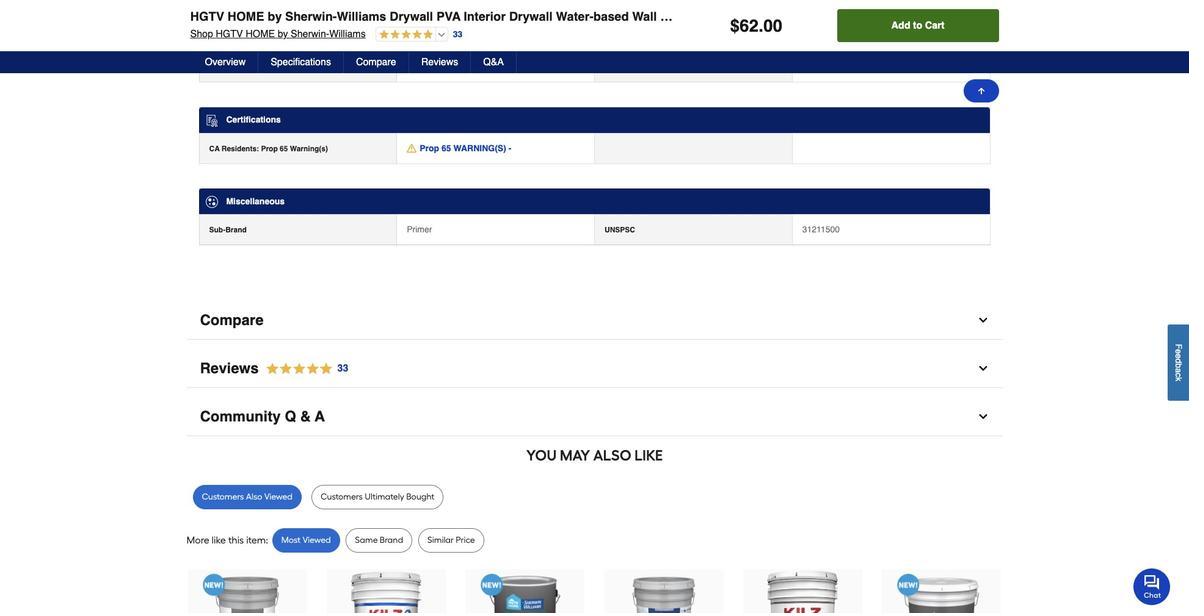 Task type: locate. For each thing, give the bounding box(es) containing it.
1 horizontal spatial 65
[[442, 143, 451, 153]]

sherwin- up specifications button
[[291, 29, 329, 40]]

00
[[764, 16, 783, 35]]

hgtv
[[190, 10, 224, 24], [216, 29, 243, 40]]

sherwin- up shop hgtv home by sherwin-williams
[[285, 10, 337, 24]]

1 horizontal spatial brand
[[380, 536, 403, 546]]

warning(s)
[[290, 144, 328, 153]]

drywall
[[390, 10, 433, 24], [509, 10, 553, 24]]

0 horizontal spatial brand
[[226, 226, 247, 234]]

warranty
[[226, 34, 263, 43], [209, 63, 241, 72]]

by
[[268, 10, 282, 24], [278, 29, 288, 40]]

viewed right most
[[303, 536, 331, 546]]

brand
[[226, 226, 247, 234], [380, 536, 403, 546]]

4.8 stars image up &
[[259, 361, 349, 377]]

0 horizontal spatial compare
[[200, 312, 264, 329]]

water-
[[556, 10, 594, 24]]

chevron down image
[[977, 363, 989, 375]]

31211500
[[803, 225, 840, 234]]

warranty up overview button
[[226, 34, 263, 43]]

price
[[456, 536, 475, 546]]

valspar interior multi-purpose water-based wall and ceiling primer (5-gallon) image
[[616, 571, 712, 614]]

0 vertical spatial compare button
[[344, 51, 409, 73]]

1 horizontal spatial drywall
[[509, 10, 553, 24]]

0 vertical spatial home
[[228, 10, 264, 24]]

1 horizontal spatial compare
[[356, 57, 396, 68]]

chevron down image for compare
[[977, 314, 989, 327]]

hgtv up shop
[[190, 10, 224, 24]]

chevron down image up chevron down image
[[977, 314, 989, 327]]

0 horizontal spatial reviews
[[200, 360, 259, 377]]

0 vertical spatial compare
[[356, 57, 396, 68]]

:
[[266, 535, 268, 547]]

1 vertical spatial compare
[[200, 312, 264, 329]]

chat invite button image
[[1134, 569, 1171, 606]]

customers ultimately bought
[[321, 492, 435, 503]]

customers up like
[[202, 492, 244, 503]]

chevron down image for community q & a
[[977, 411, 989, 423]]

0 horizontal spatial customers
[[202, 492, 244, 503]]

home up overview button
[[246, 29, 275, 40]]

sherwin-
[[285, 10, 337, 24], [291, 29, 329, 40]]

1 vertical spatial 4.8 stars image
[[259, 361, 349, 377]]

hgtv home by sherwin-williams all-purpose power interior/exterior multi-purpose water-based wall and ceiling primer (2-gallon) image
[[894, 571, 990, 614]]

0 vertical spatial by
[[268, 10, 282, 24]]

0 horizontal spatial 33
[[338, 363, 348, 374]]

b
[[1174, 364, 1184, 369]]

arrow up image
[[977, 86, 986, 96]]

home up shop hgtv home by sherwin-williams
[[228, 10, 264, 24]]

by up specifications
[[278, 29, 288, 40]]

1 vertical spatial brand
[[380, 536, 403, 546]]

prop 65 warning(s) -
[[420, 143, 512, 153]]

33
[[453, 29, 463, 39], [338, 363, 348, 374]]

residents:
[[222, 144, 259, 153]]

1 vertical spatial 33
[[338, 363, 348, 374]]

compare for community q & a
[[200, 312, 264, 329]]

1 chevron down image from the top
[[977, 314, 989, 327]]

1 vertical spatial viewed
[[303, 536, 331, 546]]

1 vertical spatial sherwin-
[[291, 29, 329, 40]]

brand right "same"
[[380, 536, 403, 546]]

1 horizontal spatial reviews
[[421, 57, 458, 68]]

1 vertical spatial chevron down image
[[977, 411, 989, 423]]

also left 'like'
[[593, 447, 631, 465]]

most
[[281, 536, 301, 546]]

1 vertical spatial warranty
[[209, 63, 241, 72]]

overview button
[[193, 51, 259, 73]]

brand down miscellaneous at the top
[[226, 226, 247, 234]]

to
[[913, 20, 923, 31]]

.
[[759, 16, 764, 35]]

prop right residents:
[[261, 144, 278, 153]]

reviews down pva
[[421, 57, 458, 68]]

prop
[[420, 143, 439, 153], [261, 144, 278, 153]]

0 vertical spatial chevron down image
[[977, 314, 989, 327]]

0 horizontal spatial 4.8 stars image
[[259, 361, 349, 377]]

1 customers from the left
[[202, 492, 244, 503]]

williams
[[337, 10, 386, 24], [329, 29, 366, 40]]

kilz drywall interior drywall water-based wall and ceiling primer (5-gallon) image
[[755, 571, 851, 614]]

kilz 2 all-purpose interior/exterior multi-purpose water-based wall and ceiling primer (5-gallon) image
[[339, 571, 434, 614]]

customers
[[202, 492, 244, 503], [321, 492, 363, 503]]

compare button
[[344, 51, 409, 73], [187, 302, 1003, 340]]

1 vertical spatial by
[[278, 29, 288, 40]]

hgtv home by sherwin-williams drywal pva interior drywall water-based wall and ceiling primer (1-gallon) image
[[478, 571, 573, 614]]

shop hgtv home by sherwin-williams
[[190, 29, 366, 40]]

0 vertical spatial viewed
[[264, 492, 293, 503]]

reviews for community q & a
[[200, 360, 259, 377]]

0 horizontal spatial drywall
[[390, 10, 433, 24]]

customers left ultimately
[[321, 492, 363, 503]]

2 customers from the left
[[321, 492, 363, 503]]

1 vertical spatial hgtv
[[216, 29, 243, 40]]

reviews button
[[409, 51, 471, 73]]

like
[[635, 447, 663, 465]]

hgtv right shop
[[216, 29, 243, 40]]

0 horizontal spatial also
[[246, 492, 262, 503]]

warning(s)
[[454, 143, 506, 153]]

0 horizontal spatial prop
[[261, 144, 278, 153]]

4.8 stars image
[[376, 29, 433, 41], [259, 361, 349, 377]]

0 horizontal spatial primer
[[407, 225, 432, 234]]

4.8 stars image up none
[[376, 29, 433, 41]]

4.8 stars image containing 33
[[259, 361, 349, 377]]

community q & a
[[200, 409, 325, 426]]

1 horizontal spatial also
[[593, 447, 631, 465]]

reviews
[[421, 57, 458, 68], [200, 360, 259, 377]]

also up 'item'
[[246, 492, 262, 503]]

1 horizontal spatial customers
[[321, 492, 363, 503]]

same brand
[[355, 536, 403, 546]]

primer
[[730, 10, 768, 24], [407, 225, 432, 234]]

0 vertical spatial sherwin-
[[285, 10, 337, 24]]

home
[[228, 10, 264, 24], [246, 29, 275, 40]]

viewed
[[264, 492, 293, 503], [303, 536, 331, 546]]

by up shop hgtv home by sherwin-williams
[[268, 10, 282, 24]]

customers also viewed
[[202, 492, 293, 503]]

0 vertical spatial brand
[[226, 226, 247, 234]]

add to cart
[[892, 20, 945, 31]]

none
[[407, 62, 427, 72]]

brand for same brand
[[380, 536, 403, 546]]

drywall left pva
[[390, 10, 433, 24]]

prop 65 warning(s) - link
[[407, 142, 512, 154]]

d
[[1174, 359, 1184, 364]]

warranty down shop
[[209, 63, 241, 72]]

1 horizontal spatial 33
[[453, 29, 463, 39]]

e
[[1174, 350, 1184, 355], [1174, 355, 1184, 359]]

specifications
[[271, 57, 331, 68]]

q&a
[[483, 57, 504, 68]]

chevron down image inside compare button
[[977, 314, 989, 327]]

65
[[442, 143, 451, 153], [280, 144, 288, 153]]

1 horizontal spatial primer
[[730, 10, 768, 24]]

shop
[[190, 29, 213, 40]]

1 horizontal spatial viewed
[[303, 536, 331, 546]]

ceiling
[[686, 10, 726, 24]]

e up d
[[1174, 350, 1184, 355]]

also
[[593, 447, 631, 465], [246, 492, 262, 503]]

1 vertical spatial compare button
[[187, 302, 1003, 340]]

prop right the prop65 warning image in the left top of the page
[[420, 143, 439, 153]]

q
[[285, 409, 296, 426]]

more
[[187, 535, 209, 547]]

reviews inside button
[[421, 57, 458, 68]]

e up b
[[1174, 355, 1184, 359]]

1 vertical spatial reviews
[[200, 360, 259, 377]]

0 vertical spatial 4.8 stars image
[[376, 29, 433, 41]]

1 e from the top
[[1174, 350, 1184, 355]]

compare button for q&a
[[344, 51, 409, 73]]

2 chevron down image from the top
[[977, 411, 989, 423]]

0 vertical spatial reviews
[[421, 57, 458, 68]]

drywall left water-
[[509, 10, 553, 24]]

chevron down image down chevron down image
[[977, 411, 989, 423]]

ultimately
[[365, 492, 404, 503]]

0 vertical spatial 33
[[453, 29, 463, 39]]

0 horizontal spatial viewed
[[264, 492, 293, 503]]

add
[[892, 20, 911, 31]]

viewed up :
[[264, 492, 293, 503]]

chevron down image inside community q & a button
[[977, 411, 989, 423]]

-
[[509, 143, 512, 153]]

compare
[[356, 57, 396, 68], [200, 312, 264, 329]]

reviews up community
[[200, 360, 259, 377]]

similar price
[[428, 536, 475, 546]]

chevron down image
[[977, 314, 989, 327], [977, 411, 989, 423]]



Task type: describe. For each thing, give the bounding box(es) containing it.
$
[[730, 16, 740, 35]]

and
[[660, 10, 682, 24]]

customers for customers ultimately bought
[[321, 492, 363, 503]]

unspsc
[[605, 226, 635, 234]]

ca
[[209, 144, 220, 153]]

same
[[355, 536, 378, 546]]

you
[[526, 447, 557, 465]]

0 vertical spatial primer
[[730, 10, 768, 24]]

$ 62 . 00
[[730, 16, 783, 35]]

0 vertical spatial also
[[593, 447, 631, 465]]

interior
[[464, 10, 506, 24]]

0 horizontal spatial 65
[[280, 144, 288, 153]]

like
[[212, 535, 226, 547]]

bought
[[406, 492, 435, 503]]

hgtv home by sherwin-williams drywall pva interior drywall water-based wall and ceiling primer (5-gallon)
[[190, 10, 829, 24]]

compare button for community q & a
[[187, 302, 1003, 340]]

pva
[[437, 10, 461, 24]]

1 drywall from the left
[[390, 10, 433, 24]]

you may also like
[[526, 447, 663, 465]]

reviews for q&a
[[421, 57, 458, 68]]

1 vertical spatial home
[[246, 29, 275, 40]]

certifications
[[226, 115, 281, 125]]

1 horizontal spatial prop
[[420, 143, 439, 153]]

item
[[246, 535, 266, 547]]

k
[[1174, 378, 1184, 382]]

(5-
[[772, 10, 787, 24]]

hgtv home by sherwin-williams all-purpose power interior/exterior multi-purpose water-based wall and ceiling primer (5-gallon) image
[[200, 571, 295, 614]]

0 vertical spatial warranty
[[226, 34, 263, 43]]

add to cart button
[[837, 9, 999, 42]]

based
[[594, 10, 629, 24]]

f
[[1174, 345, 1184, 350]]

f e e d b a c k button
[[1168, 325, 1189, 402]]

&
[[300, 409, 311, 426]]

prop65 warning image
[[407, 143, 417, 153]]

brand for sub-brand
[[226, 226, 247, 234]]

more like this item :
[[187, 535, 268, 547]]

may
[[560, 447, 590, 465]]

0 vertical spatial hgtv
[[190, 10, 224, 24]]

62
[[740, 16, 759, 35]]

specifications button
[[259, 51, 344, 73]]

1 vertical spatial also
[[246, 492, 262, 503]]

similar
[[428, 536, 454, 546]]

compare for q&a
[[356, 57, 396, 68]]

wall
[[632, 10, 657, 24]]

overview
[[205, 57, 246, 68]]

cart
[[925, 20, 945, 31]]

community
[[200, 409, 281, 426]]

c
[[1174, 374, 1184, 378]]

1 vertical spatial primer
[[407, 225, 432, 234]]

ca residents: prop 65 warning(s)
[[209, 144, 328, 153]]

f e e d b a c k
[[1174, 345, 1184, 382]]

2 e from the top
[[1174, 355, 1184, 359]]

2 drywall from the left
[[509, 10, 553, 24]]

q&a button
[[471, 51, 517, 73]]

a
[[1174, 369, 1184, 374]]

sub-brand
[[209, 226, 247, 234]]

miscellaneous
[[226, 196, 285, 206]]

this
[[228, 535, 244, 547]]

65 inside prop 65 warning(s) - link
[[442, 143, 451, 153]]

community q & a button
[[187, 398, 1003, 437]]

gallon)
[[787, 10, 829, 24]]

1 horizontal spatial 4.8 stars image
[[376, 29, 433, 41]]

most viewed
[[281, 536, 331, 546]]

sub-
[[209, 226, 226, 234]]

a
[[315, 409, 325, 426]]

0 vertical spatial williams
[[337, 10, 386, 24]]

customers for customers also viewed
[[202, 492, 244, 503]]

1 vertical spatial williams
[[329, 29, 366, 40]]



Task type: vqa. For each thing, say whether or not it's contained in the screenshot.
Count) inside the DreamBone Twist Sticks with Real Chicken No-rawhide Chews for Dog Chicken Flavor (50-Count)
no



